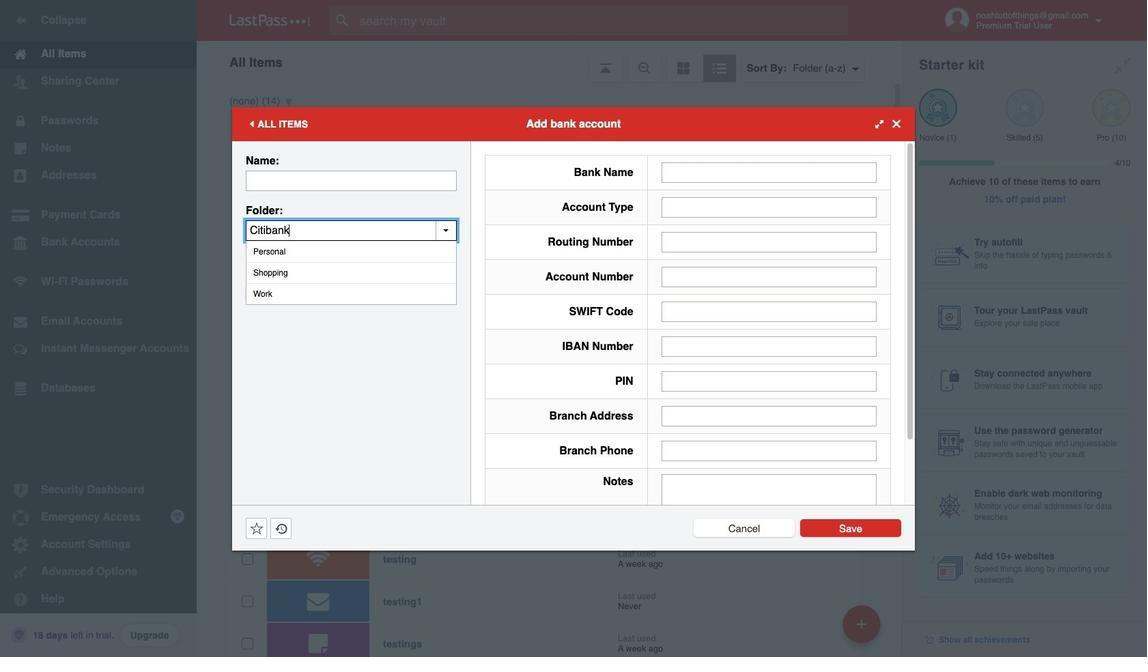 Task type: vqa. For each thing, say whether or not it's contained in the screenshot.
password field
no



Task type: locate. For each thing, give the bounding box(es) containing it.
None text field
[[661, 197, 877, 218], [246, 220, 457, 241], [661, 302, 877, 322], [661, 336, 877, 357], [661, 371, 877, 392], [661, 406, 877, 427], [661, 474, 877, 559], [661, 197, 877, 218], [246, 220, 457, 241], [661, 302, 877, 322], [661, 336, 877, 357], [661, 371, 877, 392], [661, 406, 877, 427], [661, 474, 877, 559]]

Search search field
[[329, 5, 875, 36]]

main navigation navigation
[[0, 0, 197, 658]]

vault options navigation
[[197, 41, 903, 82]]

new item image
[[857, 620, 867, 629]]

new item navigation
[[838, 602, 889, 658]]

None text field
[[661, 162, 877, 183], [246, 170, 457, 191], [661, 232, 877, 252], [661, 267, 877, 287], [661, 441, 877, 461], [661, 162, 877, 183], [246, 170, 457, 191], [661, 232, 877, 252], [661, 267, 877, 287], [661, 441, 877, 461]]

dialog
[[232, 107, 915, 568]]



Task type: describe. For each thing, give the bounding box(es) containing it.
search my vault text field
[[329, 5, 875, 36]]

lastpass image
[[229, 14, 310, 27]]



